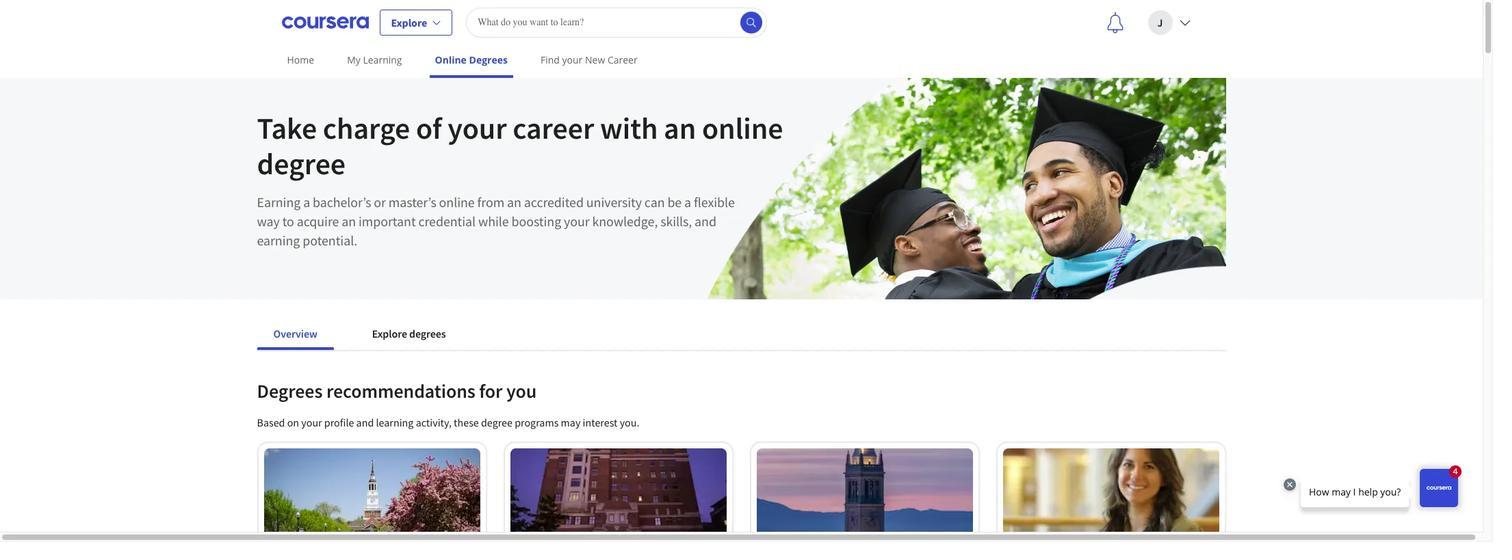 Task type: vqa. For each thing, say whether or not it's contained in the screenshot.
the within the Take the first step toward your new career Get professional-level training and earn a credential recognized by leading companies.
no



Task type: describe. For each thing, give the bounding box(es) containing it.
master's
[[389, 194, 436, 211]]

1 a from the left
[[303, 194, 310, 211]]

earning a bachelor's or master's online from an accredited university can be a flexible way to acquire an important credential while boosting your knowledge, skills, and earning potential.
[[257, 194, 735, 249]]

boosting
[[512, 213, 561, 230]]

profile
[[324, 416, 354, 430]]

flexible
[[694, 194, 735, 211]]

on
[[287, 416, 299, 430]]

an inside take charge of your career with an online degree
[[664, 109, 696, 147]]

and inside earning a bachelor's or master's online from an accredited university can be a flexible way to acquire an important credential while boosting your knowledge, skills, and earning potential.
[[695, 213, 716, 230]]

programs
[[515, 416, 559, 430]]

learning
[[363, 53, 402, 66]]

0 horizontal spatial an
[[342, 213, 356, 230]]

knowledge,
[[592, 213, 658, 230]]

potential.
[[303, 232, 357, 249]]

degrees
[[409, 327, 446, 341]]

explore degrees
[[372, 327, 446, 341]]

find your new career
[[541, 53, 638, 66]]

1 vertical spatial degrees
[[257, 379, 323, 404]]

explore button
[[379, 9, 452, 35]]

1 horizontal spatial degrees
[[469, 53, 508, 66]]

career
[[513, 109, 594, 147]]

online inside earning a bachelor's or master's online from an accredited university can be a flexible way to acquire an important credential while boosting your knowledge, skills, and earning potential.
[[439, 194, 475, 211]]

take charge of your career with an online degree
[[257, 109, 783, 183]]

my
[[347, 53, 361, 66]]

overview button
[[257, 318, 334, 350]]

What do you want to learn? text field
[[466, 7, 767, 37]]

may
[[561, 416, 581, 430]]

j
[[1158, 15, 1163, 29]]

to
[[282, 213, 294, 230]]

explore degrees button
[[356, 318, 462, 350]]

accredited
[[524, 194, 584, 211]]

earning
[[257, 232, 300, 249]]

way
[[257, 213, 280, 230]]

acquire
[[297, 213, 339, 230]]

career
[[608, 53, 638, 66]]



Task type: locate. For each thing, give the bounding box(es) containing it.
0 vertical spatial and
[[695, 213, 716, 230]]

explore inside popup button
[[391, 15, 427, 29]]

your down accredited
[[564, 213, 590, 230]]

with
[[600, 109, 658, 147]]

0 horizontal spatial degree
[[257, 145, 346, 183]]

recommendations
[[326, 379, 475, 404]]

degree up 'earning' on the left top
[[257, 145, 346, 183]]

learning
[[376, 416, 414, 430]]

you
[[506, 379, 537, 404]]

explore
[[391, 15, 427, 29], [372, 327, 407, 341]]

0 vertical spatial explore
[[391, 15, 427, 29]]

find
[[541, 53, 560, 66]]

from
[[477, 194, 504, 211]]

your inside find your new career link
[[562, 53, 583, 66]]

1 horizontal spatial an
[[507, 194, 521, 211]]

1 vertical spatial an
[[507, 194, 521, 211]]

you.
[[620, 416, 639, 430]]

a up acquire
[[303, 194, 310, 211]]

degree for based on your profile and learning activity, these degree programs may interest you.
[[481, 416, 513, 430]]

0 horizontal spatial and
[[356, 416, 374, 430]]

charge
[[323, 109, 410, 147]]

1 horizontal spatial degree
[[481, 416, 513, 430]]

degrees up on
[[257, 379, 323, 404]]

for
[[479, 379, 503, 404]]

1 vertical spatial degree
[[481, 416, 513, 430]]

degrees
[[469, 53, 508, 66], [257, 379, 323, 404]]

2 a from the left
[[684, 194, 691, 211]]

skills,
[[660, 213, 692, 230]]

important
[[359, 213, 416, 230]]

online inside take charge of your career with an online degree
[[702, 109, 783, 147]]

an right from
[[507, 194, 521, 211]]

these
[[454, 416, 479, 430]]

interest
[[583, 416, 618, 430]]

and
[[695, 213, 716, 230], [356, 416, 374, 430]]

a right be
[[684, 194, 691, 211]]

my learning link
[[342, 44, 408, 75]]

explore for explore degrees
[[372, 327, 407, 341]]

1 vertical spatial online
[[439, 194, 475, 211]]

coursera image
[[282, 11, 369, 33]]

1 horizontal spatial online
[[702, 109, 783, 147]]

0 vertical spatial degrees
[[469, 53, 508, 66]]

an
[[664, 109, 696, 147], [507, 194, 521, 211], [342, 213, 356, 230]]

0 vertical spatial an
[[664, 109, 696, 147]]

an down bachelor's at the left top of the page
[[342, 213, 356, 230]]

1 vertical spatial and
[[356, 416, 374, 430]]

0 horizontal spatial online
[[439, 194, 475, 211]]

home link
[[282, 44, 320, 75]]

based
[[257, 416, 285, 430]]

your inside take charge of your career with an online degree
[[448, 109, 507, 147]]

or
[[374, 194, 386, 211]]

university
[[586, 194, 642, 211]]

online
[[435, 53, 467, 66]]

degrees recommendations for you
[[257, 379, 537, 404]]

new
[[585, 53, 605, 66]]

take
[[257, 109, 317, 147]]

your inside earning a bachelor's or master's online from an accredited university can be a flexible way to acquire an important credential while boosting your knowledge, skills, and earning potential.
[[564, 213, 590, 230]]

of
[[416, 109, 442, 147]]

bachelor's
[[313, 194, 371, 211]]

a
[[303, 194, 310, 211], [684, 194, 691, 211]]

1 vertical spatial explore
[[372, 327, 407, 341]]

activity,
[[416, 416, 452, 430]]

find your new career link
[[535, 44, 643, 75]]

your right the find
[[562, 53, 583, 66]]

explore left degrees
[[372, 327, 407, 341]]

explore up learning
[[391, 15, 427, 29]]

None search field
[[466, 7, 767, 37]]

2 vertical spatial an
[[342, 213, 356, 230]]

be
[[667, 194, 682, 211]]

credential
[[418, 213, 476, 230]]

an right with
[[664, 109, 696, 147]]

2 horizontal spatial an
[[664, 109, 696, 147]]

online degrees link
[[429, 44, 513, 78]]

1 horizontal spatial a
[[684, 194, 691, 211]]

and down 'flexible'
[[695, 213, 716, 230]]

0 horizontal spatial degrees
[[257, 379, 323, 404]]

explore inside button
[[372, 327, 407, 341]]

1 horizontal spatial and
[[695, 213, 716, 230]]

explore for explore
[[391, 15, 427, 29]]

online
[[702, 109, 783, 147], [439, 194, 475, 211]]

and right profile
[[356, 416, 374, 430]]

degree right these
[[481, 416, 513, 430]]

degree for take charge of your career with an online degree
[[257, 145, 346, 183]]

your right of
[[448, 109, 507, 147]]

your right on
[[301, 416, 322, 430]]

your
[[562, 53, 583, 66], [448, 109, 507, 147], [564, 213, 590, 230], [301, 416, 322, 430]]

0 horizontal spatial a
[[303, 194, 310, 211]]

degree
[[257, 145, 346, 183], [481, 416, 513, 430]]

tab list
[[257, 318, 484, 350]]

earning
[[257, 194, 301, 211]]

j button
[[1137, 0, 1201, 44]]

degrees right online
[[469, 53, 508, 66]]

0 vertical spatial online
[[702, 109, 783, 147]]

overview
[[273, 327, 317, 341]]

based on your profile and learning activity, these degree programs may interest you.
[[257, 416, 639, 430]]

while
[[478, 213, 509, 230]]

my learning
[[347, 53, 402, 66]]

can
[[645, 194, 665, 211]]

home
[[287, 53, 314, 66]]

degree inside take charge of your career with an online degree
[[257, 145, 346, 183]]

0 vertical spatial degree
[[257, 145, 346, 183]]

tab list containing overview
[[257, 318, 484, 350]]

online degrees
[[435, 53, 508, 66]]



